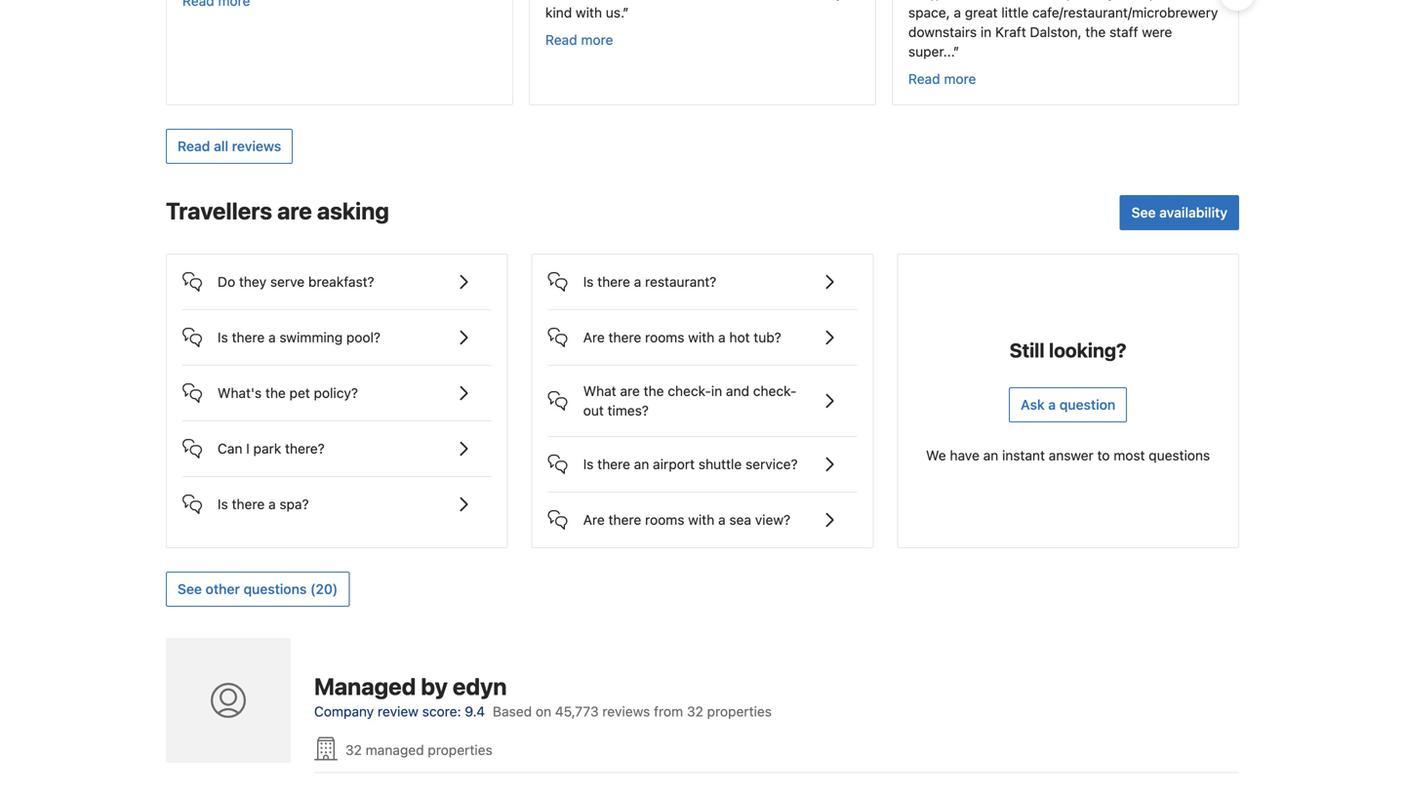 Task type: locate. For each thing, give the bounding box(es) containing it.
an right have
[[984, 448, 999, 464]]

view?
[[756, 512, 791, 528]]

0 horizontal spatial see
[[178, 581, 202, 597]]

see
[[1132, 204, 1157, 221], [178, 581, 202, 597]]

there down is there an airport shuttle service?
[[609, 512, 642, 528]]

restaurant?
[[645, 274, 717, 290]]

a right 'ask'
[[1049, 397, 1057, 413]]

instant
[[1003, 448, 1046, 464]]

rooms down is there a restaurant?
[[645, 329, 685, 346]]

0 vertical spatial see
[[1132, 204, 1157, 221]]

0 vertical spatial rooms
[[645, 329, 685, 346]]

1 vertical spatial reviews
[[603, 704, 651, 720]]

see availability
[[1132, 204, 1228, 221]]

in
[[712, 383, 723, 399]]

there for are there rooms with a sea view?
[[609, 512, 642, 528]]

read more
[[546, 32, 614, 48], [909, 71, 977, 87]]

on
[[536, 704, 552, 720]]

0 vertical spatial are
[[584, 329, 605, 346]]

check-
[[668, 383, 712, 399], [754, 383, 797, 399]]

this is a carousel with rotating slides. it displays featured reviews of the property. use next and previous buttons to navigate. region
[[150, 0, 1256, 113]]

managed
[[314, 673, 416, 701]]

question
[[1060, 397, 1116, 413]]

read inside button
[[178, 138, 210, 154]]

the
[[644, 383, 664, 399], [266, 385, 286, 401]]

is there a swimming pool?
[[218, 329, 381, 346]]

is left restaurant?
[[584, 274, 594, 290]]

all
[[214, 138, 229, 154]]

rooms
[[645, 329, 685, 346], [645, 512, 685, 528]]

other
[[206, 581, 240, 597]]

1 horizontal spatial read more button
[[909, 69, 977, 89]]

2 vertical spatial read
[[178, 138, 210, 154]]

see availability button
[[1120, 195, 1240, 230]]

1 horizontal spatial 32
[[687, 704, 704, 720]]

0 vertical spatial questions
[[1149, 448, 1211, 464]]

from
[[654, 704, 684, 720]]

see left other
[[178, 581, 202, 597]]

what's
[[218, 385, 262, 401]]

32 right from
[[687, 704, 704, 720]]

based
[[493, 704, 532, 720]]

1 horizontal spatial "
[[954, 43, 960, 59]]

0 vertical spatial with
[[689, 329, 715, 346]]

there left 'spa?'
[[232, 496, 265, 513]]

1 horizontal spatial read
[[546, 32, 578, 48]]

read
[[546, 32, 578, 48], [909, 71, 941, 87], [178, 138, 210, 154]]

1 vertical spatial "
[[954, 43, 960, 59]]

properties down 9.4
[[428, 742, 493, 758]]

an for instant
[[984, 448, 999, 464]]

0 vertical spatial more
[[581, 32, 614, 48]]

with left sea
[[689, 512, 715, 528]]

0 horizontal spatial "
[[623, 4, 629, 20]]

properties inside managed by edyn company review score: 9.4 based on 45,773 reviews from 32 properties
[[708, 704, 772, 720]]

travellers are asking
[[166, 197, 389, 224]]

the up "times?"
[[644, 383, 664, 399]]

1 horizontal spatial an
[[984, 448, 999, 464]]

2 rooms from the top
[[645, 512, 685, 528]]

1 vertical spatial rooms
[[645, 512, 685, 528]]

a
[[634, 274, 642, 290], [269, 329, 276, 346], [719, 329, 726, 346], [1049, 397, 1057, 413], [269, 496, 276, 513], [719, 512, 726, 528]]

rooms down airport
[[645, 512, 685, 528]]

edyn
[[453, 673, 507, 701]]

a inside ask a question button
[[1049, 397, 1057, 413]]

0 horizontal spatial 32
[[346, 742, 362, 758]]

questions
[[1149, 448, 1211, 464], [244, 581, 307, 597]]

questions inside "button"
[[244, 581, 307, 597]]

there for is there a spa?
[[232, 496, 265, 513]]

9.4
[[465, 704, 485, 720]]

a left sea
[[719, 512, 726, 528]]

airport
[[653, 456, 695, 472]]

0 horizontal spatial the
[[266, 385, 286, 401]]

1 vertical spatial properties
[[428, 742, 493, 758]]

rooms for hot
[[645, 329, 685, 346]]

1 rooms from the top
[[645, 329, 685, 346]]

32 inside managed by edyn company review score: 9.4 based on 45,773 reviews from 32 properties
[[687, 704, 704, 720]]

ask a question
[[1021, 397, 1116, 413]]

check- left the and
[[668, 383, 712, 399]]

is for is there an airport shuttle service?
[[584, 456, 594, 472]]

what's the pet policy? button
[[183, 366, 492, 405]]

see other questions (20) button
[[166, 572, 350, 607]]

still looking?
[[1010, 339, 1127, 362]]

is
[[584, 274, 594, 290], [218, 329, 228, 346], [584, 456, 594, 472], [218, 496, 228, 513]]

is for is there a spa?
[[218, 496, 228, 513]]

more
[[581, 32, 614, 48], [945, 71, 977, 87]]

1 horizontal spatial more
[[945, 71, 977, 87]]

serve
[[270, 274, 305, 290]]

1 vertical spatial read more
[[909, 71, 977, 87]]

with
[[689, 329, 715, 346], [689, 512, 715, 528]]

are
[[277, 197, 312, 224], [620, 383, 640, 399]]

are there rooms with a hot tub? button
[[548, 310, 858, 349]]

there left restaurant?
[[598, 274, 631, 290]]

0 horizontal spatial read
[[178, 138, 210, 154]]

0 vertical spatial read more
[[546, 32, 614, 48]]

properties right from
[[708, 704, 772, 720]]

0 vertical spatial "
[[623, 4, 629, 20]]

2 with from the top
[[689, 512, 715, 528]]

1 horizontal spatial are
[[620, 383, 640, 399]]

a left swimming
[[269, 329, 276, 346]]

company
[[314, 704, 374, 720]]

0 vertical spatial 32
[[687, 704, 704, 720]]

managed
[[366, 742, 424, 758]]

read more button
[[546, 30, 614, 50], [909, 69, 977, 89]]

most
[[1114, 448, 1146, 464]]

1 horizontal spatial reviews
[[603, 704, 651, 720]]

they
[[239, 274, 267, 290]]

0 horizontal spatial questions
[[244, 581, 307, 597]]

the left the pet
[[266, 385, 286, 401]]

an left airport
[[634, 456, 650, 472]]

is down can
[[218, 496, 228, 513]]

rooms for sea
[[645, 512, 685, 528]]

with for hot
[[689, 329, 715, 346]]

are left the asking
[[277, 197, 312, 224]]

0 vertical spatial are
[[277, 197, 312, 224]]

32 down 'company'
[[346, 742, 362, 758]]

1 with from the top
[[689, 329, 715, 346]]

0 vertical spatial read more button
[[546, 30, 614, 50]]

there up 'what'
[[609, 329, 642, 346]]

1 vertical spatial with
[[689, 512, 715, 528]]

1 horizontal spatial questions
[[1149, 448, 1211, 464]]

32
[[687, 704, 704, 720], [346, 742, 362, 758]]

0 horizontal spatial reviews
[[232, 138, 281, 154]]

"
[[623, 4, 629, 20], [954, 43, 960, 59]]

breakfast?
[[308, 274, 375, 290]]

a left hot
[[719, 329, 726, 346]]

0 horizontal spatial more
[[581, 32, 614, 48]]

0 vertical spatial reviews
[[232, 138, 281, 154]]

see inside "button"
[[178, 581, 202, 597]]

1 vertical spatial more
[[945, 71, 977, 87]]

1 vertical spatial see
[[178, 581, 202, 597]]

check- right the and
[[754, 383, 797, 399]]

read all reviews button
[[166, 129, 293, 164]]

are for are there rooms with a hot tub?
[[584, 329, 605, 346]]

1 horizontal spatial read more
[[909, 71, 977, 87]]

reviews right all
[[232, 138, 281, 154]]

questions left (20)
[[244, 581, 307, 597]]

1 horizontal spatial see
[[1132, 204, 1157, 221]]

is down 'do'
[[218, 329, 228, 346]]

are
[[584, 329, 605, 346], [584, 512, 605, 528]]

is there an airport shuttle service?
[[584, 456, 798, 472]]

0 horizontal spatial check-
[[668, 383, 712, 399]]

1 are from the top
[[584, 329, 605, 346]]

1 vertical spatial are
[[584, 512, 605, 528]]

1 vertical spatial questions
[[244, 581, 307, 597]]

1 horizontal spatial the
[[644, 383, 664, 399]]

there down "they" at the top
[[232, 329, 265, 346]]

0 horizontal spatial read more button
[[546, 30, 614, 50]]

an inside button
[[634, 456, 650, 472]]

questions right most
[[1149, 448, 1211, 464]]

0 horizontal spatial an
[[634, 456, 650, 472]]

0 horizontal spatial are
[[277, 197, 312, 224]]

1 horizontal spatial check-
[[754, 383, 797, 399]]

we have an instant answer to most questions
[[927, 448, 1211, 464]]

there for is there an airport shuttle service?
[[598, 456, 631, 472]]

is there a spa?
[[218, 496, 309, 513]]

with for sea
[[689, 512, 715, 528]]

by
[[421, 673, 448, 701]]

0 horizontal spatial properties
[[428, 742, 493, 758]]

1 vertical spatial are
[[620, 383, 640, 399]]

the inside 'what are the check-in and check- out times?'
[[644, 383, 664, 399]]

a left 'spa?'
[[269, 496, 276, 513]]

there for is there a swimming pool?
[[232, 329, 265, 346]]

reviews left from
[[603, 704, 651, 720]]

0 vertical spatial properties
[[708, 704, 772, 720]]

see inside button
[[1132, 204, 1157, 221]]

1 vertical spatial 32
[[346, 742, 362, 758]]

is down out
[[584, 456, 594, 472]]

see for see other questions (20)
[[178, 581, 202, 597]]

are up "times?"
[[620, 383, 640, 399]]

a left restaurant?
[[634, 274, 642, 290]]

0 horizontal spatial read more
[[546, 32, 614, 48]]

are inside 'what are the check-in and check- out times?'
[[620, 383, 640, 399]]

2 horizontal spatial read
[[909, 71, 941, 87]]

with left hot
[[689, 329, 715, 346]]

1 horizontal spatial properties
[[708, 704, 772, 720]]

ask
[[1021, 397, 1045, 413]]

we
[[927, 448, 947, 464]]

pet
[[290, 385, 310, 401]]

a inside is there a restaurant? button
[[634, 274, 642, 290]]

is for is there a restaurant?
[[584, 274, 594, 290]]

see left availability
[[1132, 204, 1157, 221]]

2 are from the top
[[584, 512, 605, 528]]

there down "times?"
[[598, 456, 631, 472]]



Task type: vqa. For each thing, say whether or not it's contained in the screenshot.
ROOMS to the bottom
yes



Task type: describe. For each thing, give the bounding box(es) containing it.
ask a question button
[[1010, 388, 1128, 423]]

a inside is there a swimming pool? button
[[269, 329, 276, 346]]

what are the check-in and check- out times?
[[584, 383, 797, 419]]

i
[[246, 441, 250, 457]]

can i park there? button
[[183, 422, 492, 461]]

are there rooms with a sea view?
[[584, 512, 791, 528]]

sea
[[730, 512, 752, 528]]

(20)
[[310, 581, 338, 597]]

are for are there rooms with a sea view?
[[584, 512, 605, 528]]

there?
[[285, 441, 325, 457]]

do
[[218, 274, 235, 290]]

a inside are there rooms with a hot tub? button
[[719, 329, 726, 346]]

policy?
[[314, 385, 358, 401]]

still
[[1010, 339, 1045, 362]]

0 vertical spatial read
[[546, 32, 578, 48]]

out
[[584, 403, 604, 419]]

asking
[[317, 197, 389, 224]]

availability
[[1160, 204, 1228, 221]]

1 vertical spatial read more button
[[909, 69, 977, 89]]

travellers
[[166, 197, 272, 224]]

a inside 'is there a spa?' button
[[269, 496, 276, 513]]

park
[[253, 441, 281, 457]]

review
[[378, 704, 419, 720]]

is there a swimming pool? button
[[183, 310, 492, 349]]

are for asking
[[277, 197, 312, 224]]

is there a spa? button
[[183, 477, 492, 516]]

the inside 'button'
[[266, 385, 286, 401]]

more for leftmost read more button
[[581, 32, 614, 48]]

reviews inside managed by edyn company review score: 9.4 based on 45,773 reviews from 32 properties
[[603, 704, 651, 720]]

service?
[[746, 456, 798, 472]]

see other questions (20)
[[178, 581, 338, 597]]

what are the check-in and check- out times? button
[[548, 366, 858, 421]]

tub?
[[754, 329, 782, 346]]

can i park there?
[[218, 441, 325, 457]]

what's the pet policy?
[[218, 385, 358, 401]]

is there an airport shuttle service? button
[[548, 437, 858, 476]]

have
[[950, 448, 980, 464]]

what
[[584, 383, 617, 399]]

pool?
[[347, 329, 381, 346]]

32 managed properties
[[346, 742, 493, 758]]

looking?
[[1050, 339, 1127, 362]]

is for is there a swimming pool?
[[218, 329, 228, 346]]

answer
[[1049, 448, 1094, 464]]

is there a restaurant? button
[[548, 255, 858, 294]]

do they serve breakfast?
[[218, 274, 375, 290]]

an for airport
[[634, 456, 650, 472]]

a inside are there rooms with a sea view? button
[[719, 512, 726, 528]]

can
[[218, 441, 243, 457]]

1 check- from the left
[[668, 383, 712, 399]]

45,773
[[555, 704, 599, 720]]

do they serve breakfast? button
[[183, 255, 492, 294]]

there for is there a restaurant?
[[598, 274, 631, 290]]

are there rooms with a sea view? button
[[548, 493, 858, 532]]

swimming
[[280, 329, 343, 346]]

hot
[[730, 329, 750, 346]]

spa?
[[280, 496, 309, 513]]

there for are there rooms with a hot tub?
[[609, 329, 642, 346]]

times?
[[608, 403, 649, 419]]

is there a restaurant?
[[584, 274, 717, 290]]

1 vertical spatial read
[[909, 71, 941, 87]]

score:
[[423, 704, 461, 720]]

2 check- from the left
[[754, 383, 797, 399]]

reviews inside button
[[232, 138, 281, 154]]

read all reviews
[[178, 138, 281, 154]]

managed by edyn company review score: 9.4 based on 45,773 reviews from 32 properties
[[314, 673, 772, 720]]

to
[[1098, 448, 1111, 464]]

are for the
[[620, 383, 640, 399]]

see for see availability
[[1132, 204, 1157, 221]]

more for read more button to the bottom
[[945, 71, 977, 87]]

and
[[726, 383, 750, 399]]

shuttle
[[699, 456, 742, 472]]

are there rooms with a hot tub?
[[584, 329, 782, 346]]



